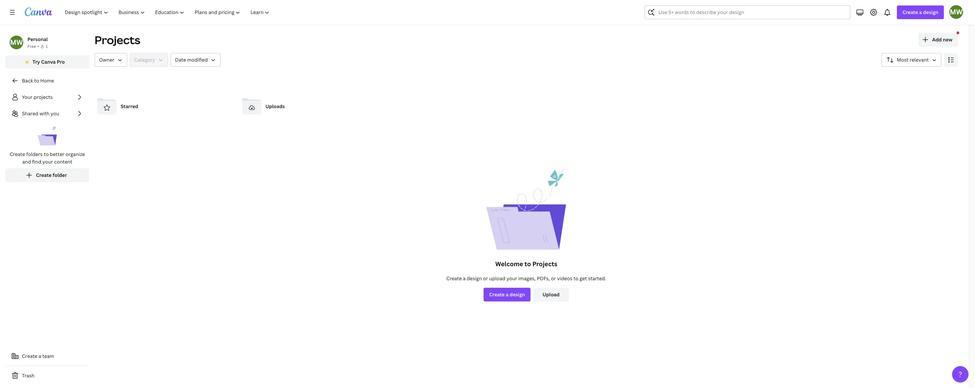 Task type: describe. For each thing, give the bounding box(es) containing it.
design for create a design button at the bottom
[[510, 292, 525, 298]]

create inside dropdown button
[[903, 9, 919, 15]]

with
[[39, 110, 49, 117]]

?
[[959, 370, 963, 380]]

and
[[22, 159, 31, 165]]

back to home
[[22, 78, 54, 84]]

starred link
[[95, 94, 234, 119]]

welcome to projects
[[496, 260, 558, 269]]

to right back
[[34, 78, 39, 84]]

create a design button
[[898, 5, 944, 19]]

better
[[50, 151, 64, 158]]

create a team
[[22, 354, 54, 360]]

trash link
[[5, 370, 89, 383]]

add new
[[933, 36, 953, 43]]

0 horizontal spatial design
[[467, 276, 482, 282]]

welcome
[[496, 260, 523, 269]]

upload
[[490, 276, 506, 282]]

started.
[[588, 276, 607, 282]]

owner
[[99, 57, 114, 63]]

1 vertical spatial your
[[507, 276, 517, 282]]

•
[[37, 44, 39, 49]]

Date modified button
[[171, 53, 221, 67]]

you
[[51, 110, 59, 117]]

new
[[943, 36, 953, 43]]

personal
[[27, 36, 48, 43]]

find
[[32, 159, 41, 165]]

to up images,
[[525, 260, 531, 269]]

starred
[[121, 103, 138, 110]]

create a design for create a design button at the bottom
[[489, 292, 525, 298]]

upload button
[[534, 288, 569, 302]]

most relevant
[[897, 57, 929, 63]]

create folder
[[36, 172, 67, 179]]

maria williams image for maria williams icon
[[950, 5, 964, 19]]

pro
[[57, 59, 65, 65]]

date
[[175, 57, 186, 63]]

folder
[[53, 172, 67, 179]]

add
[[933, 36, 942, 43]]

trash
[[22, 373, 35, 380]]

create folder button
[[5, 169, 89, 182]]

create a team button
[[5, 350, 89, 364]]

shared with you link
[[5, 107, 89, 121]]

relevant
[[910, 57, 929, 63]]

create a design or upload your images, pdfs, or videos to get started.
[[447, 276, 607, 282]]

shared with you
[[22, 110, 59, 117]]

create a design for create a design dropdown button at the right
[[903, 9, 939, 15]]

maria williams image
[[950, 5, 964, 19]]

most
[[897, 57, 909, 63]]

maria williams element
[[10, 36, 23, 49]]

canva
[[41, 59, 56, 65]]

add new button
[[919, 33, 959, 47]]

your inside create folders to better organize and find your content
[[42, 159, 53, 165]]

shared
[[22, 110, 38, 117]]

create a design button
[[484, 288, 531, 302]]

projects
[[34, 94, 53, 100]]

1
[[46, 44, 48, 49]]



Task type: locate. For each thing, give the bounding box(es) containing it.
0 horizontal spatial create a design
[[489, 292, 525, 298]]

to left get
[[574, 276, 579, 282]]

0 vertical spatial create a design
[[903, 9, 939, 15]]

try
[[33, 59, 40, 65]]

create a design up add
[[903, 9, 939, 15]]

0 vertical spatial maria williams image
[[950, 5, 964, 19]]

0 vertical spatial projects
[[95, 33, 140, 47]]

1 horizontal spatial maria williams image
[[950, 5, 964, 19]]

1 horizontal spatial create a design
[[903, 9, 939, 15]]

design down create a design or upload your images, pdfs, or videos to get started.
[[510, 292, 525, 298]]

create a design inside button
[[489, 292, 525, 298]]

a inside dropdown button
[[920, 9, 923, 15]]

1 vertical spatial maria williams image
[[10, 36, 23, 49]]

design inside button
[[510, 292, 525, 298]]

1 or from the left
[[483, 276, 488, 282]]

your right upload
[[507, 276, 517, 282]]

1 horizontal spatial your
[[507, 276, 517, 282]]

0 vertical spatial design
[[924, 9, 939, 15]]

create inside create folders to better organize and find your content
[[10, 151, 25, 158]]

a left upload
[[463, 276, 466, 282]]

date modified
[[175, 57, 208, 63]]

Category button
[[130, 53, 168, 67]]

projects up owner button
[[95, 33, 140, 47]]

0 horizontal spatial maria williams image
[[10, 36, 23, 49]]

a up add new dropdown button
[[920, 9, 923, 15]]

get
[[580, 276, 587, 282]]

design inside dropdown button
[[924, 9, 939, 15]]

projects
[[95, 33, 140, 47], [533, 260, 558, 269]]

or
[[483, 276, 488, 282], [551, 276, 556, 282]]

mw button
[[950, 5, 964, 19]]

Search search field
[[659, 6, 837, 19]]

create
[[903, 9, 919, 15], [10, 151, 25, 158], [36, 172, 52, 179], [447, 276, 462, 282], [489, 292, 505, 298], [22, 354, 37, 360]]

a left team
[[39, 354, 41, 360]]

team
[[42, 354, 54, 360]]

maria williams image up new
[[950, 5, 964, 19]]

free •
[[27, 44, 39, 49]]

2 or from the left
[[551, 276, 556, 282]]

Owner button
[[95, 53, 127, 67]]

1 vertical spatial create a design
[[489, 292, 525, 298]]

list
[[5, 91, 89, 182]]

Sort by button
[[882, 53, 942, 67]]

to
[[34, 78, 39, 84], [44, 151, 49, 158], [525, 260, 531, 269], [574, 276, 579, 282]]

0 horizontal spatial or
[[483, 276, 488, 282]]

uploads link
[[240, 94, 379, 119]]

images,
[[519, 276, 536, 282]]

to inside create folders to better organize and find your content
[[44, 151, 49, 158]]

projects up pdfs,
[[533, 260, 558, 269]]

design
[[924, 9, 939, 15], [467, 276, 482, 282], [510, 292, 525, 298]]

create a design
[[903, 9, 939, 15], [489, 292, 525, 298]]

1 horizontal spatial projects
[[533, 260, 558, 269]]

your projects
[[22, 94, 53, 100]]

a down create a design or upload your images, pdfs, or videos to get started.
[[506, 292, 509, 298]]

create folders to better organize and find your content
[[10, 151, 85, 165]]

your
[[22, 94, 32, 100]]

or left upload
[[483, 276, 488, 282]]

back to home link
[[5, 74, 89, 88]]

maria williams image
[[950, 5, 964, 19], [10, 36, 23, 49]]

or right pdfs,
[[551, 276, 556, 282]]

1 vertical spatial design
[[467, 276, 482, 282]]

modified
[[187, 57, 208, 63]]

organize
[[66, 151, 85, 158]]

try canva pro button
[[5, 56, 89, 69]]

upload
[[543, 292, 560, 298]]

design left mw popup button
[[924, 9, 939, 15]]

your
[[42, 159, 53, 165], [507, 276, 517, 282]]

design for create a design dropdown button at the right
[[924, 9, 939, 15]]

1 vertical spatial projects
[[533, 260, 558, 269]]

0 horizontal spatial your
[[42, 159, 53, 165]]

to left "better"
[[44, 151, 49, 158]]

your projects link
[[5, 91, 89, 104]]

maria williams image left free at the top
[[10, 36, 23, 49]]

pdfs,
[[537, 276, 550, 282]]

try canva pro
[[33, 59, 65, 65]]

maria williams image for "maria williams" element
[[10, 36, 23, 49]]

videos
[[557, 276, 573, 282]]

folders
[[26, 151, 43, 158]]

0 horizontal spatial projects
[[95, 33, 140, 47]]

create a design down upload
[[489, 292, 525, 298]]

home
[[40, 78, 54, 84]]

your right find
[[42, 159, 53, 165]]

1 horizontal spatial design
[[510, 292, 525, 298]]

list containing your projects
[[5, 91, 89, 182]]

2 vertical spatial design
[[510, 292, 525, 298]]

None search field
[[645, 5, 851, 19]]

2 horizontal spatial design
[[924, 9, 939, 15]]

create a design inside dropdown button
[[903, 9, 939, 15]]

? button
[[953, 367, 969, 383]]

1 horizontal spatial or
[[551, 276, 556, 282]]

free
[[27, 44, 36, 49]]

top level navigation element
[[60, 5, 276, 19]]

content
[[54, 159, 72, 165]]

back
[[22, 78, 33, 84]]

a
[[920, 9, 923, 15], [463, 276, 466, 282], [506, 292, 509, 298], [39, 354, 41, 360]]

0 vertical spatial your
[[42, 159, 53, 165]]

uploads
[[266, 103, 285, 110]]

design left upload
[[467, 276, 482, 282]]

category
[[134, 57, 155, 63]]



Task type: vqa. For each thing, say whether or not it's contained in the screenshot.
try canva pro
yes



